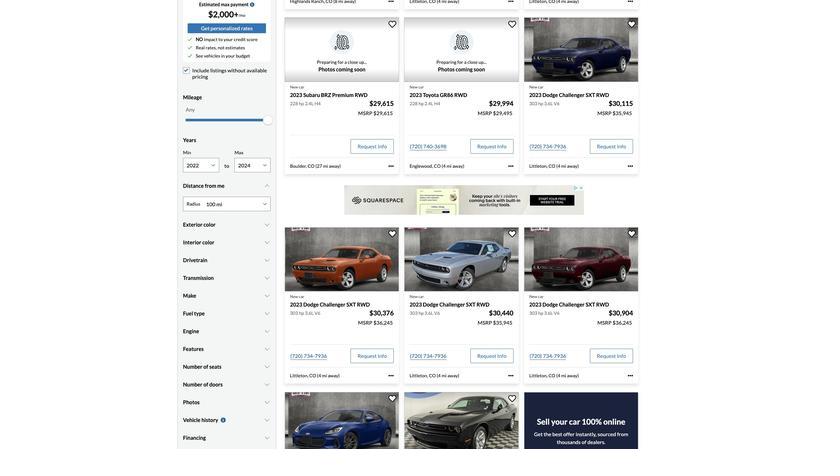 Task type: locate. For each thing, give the bounding box(es) containing it.
make
[[183, 293, 196, 299]]

4 chevron down image from the top
[[264, 400, 271, 405]]

mi for $30,376
[[322, 373, 327, 379]]

no impact to your credit score
[[196, 37, 258, 42]]

228 hp 2.4l h4 down subaru
[[290, 101, 321, 106]]

drivetrain button
[[183, 252, 271, 269]]

number of seats button
[[183, 359, 271, 375]]

3698
[[434, 143, 447, 149]]

mi for $30,440
[[442, 373, 447, 379]]

rwd inside new car 2023 subaru brz premium rwd
[[355, 92, 368, 98]]

1 2.4l from the left
[[305, 101, 314, 106]]

car for $30,376
[[299, 294, 304, 299]]

interior color
[[183, 239, 214, 246]]

(720) 734-7936 for $30,904
[[530, 353, 566, 359]]

chevron down image for number of seats
[[264, 365, 271, 370]]

(720) 734-7936 button
[[529, 139, 566, 154], [290, 349, 327, 363], [410, 349, 447, 363], [529, 349, 566, 363]]

chevron down image inside number of doors dropdown button
[[264, 382, 271, 388]]

new car 2023 dodge challenger sxt rwd
[[529, 85, 609, 98], [290, 294, 370, 308], [410, 294, 489, 308], [529, 294, 609, 308]]

rwd up $30,904 msrp $36,245
[[596, 302, 609, 308]]

0 horizontal spatial $35,945
[[493, 320, 512, 326]]

chevron down image for photos
[[264, 400, 271, 405]]

2023 for $30,904
[[529, 302, 541, 308]]

chevron down image inside number of seats dropdown button
[[264, 365, 271, 370]]

h4
[[315, 101, 321, 106], [434, 101, 440, 106]]

$30,904
[[609, 309, 633, 317]]

0 vertical spatial $35,945
[[613, 110, 632, 116]]

hp for $30,440
[[419, 310, 424, 316]]

car
[[299, 85, 304, 89], [418, 85, 424, 89], [538, 85, 544, 89], [299, 294, 304, 299], [418, 294, 424, 299], [538, 294, 544, 299], [569, 417, 580, 427]]

engine button
[[183, 323, 271, 340]]

littleton, for $30,904
[[529, 373, 548, 379]]

chevron down image for number of doors
[[264, 382, 271, 388]]

chevron down image for transmission
[[264, 276, 271, 281]]

1 228 hp 2.4l h4 from the left
[[290, 101, 321, 106]]

h4 down subaru
[[315, 101, 321, 106]]

impact
[[204, 37, 218, 42]]

chevron down image inside photos dropdown button
[[264, 400, 271, 405]]

get up impact
[[201, 25, 210, 31]]

hp
[[299, 101, 304, 106], [419, 101, 424, 106], [538, 101, 543, 106], [299, 310, 304, 316], [419, 310, 424, 316], [538, 310, 543, 316]]

of down instantly,
[[582, 439, 586, 445]]

from inside get the best offer instantly, sourced from thousands of dealers.
[[617, 431, 628, 437]]

734- for $30,904
[[543, 353, 554, 359]]

1 horizontal spatial to
[[224, 163, 229, 169]]

octane red pearlcoat 2023 dodge challenger sxt rwd coupe rear-wheel drive 8-speed automatic image
[[524, 227, 638, 292]]

rwd for $30,904
[[596, 302, 609, 308]]

your
[[224, 37, 233, 42], [226, 53, 235, 59], [551, 417, 568, 427]]

get inside get personalized rates button
[[201, 25, 210, 31]]

of for seats
[[203, 364, 208, 370]]

rwd for $30,376
[[357, 302, 370, 308]]

littleton, for $30,376
[[290, 373, 308, 379]]

0 horizontal spatial 228 hp 2.4l h4
[[290, 101, 321, 106]]

1 horizontal spatial vehicle photo unavailable image
[[404, 18, 519, 82]]

0 vertical spatial color
[[203, 222, 216, 228]]

(720) 734-7936
[[530, 143, 566, 149], [290, 353, 327, 359], [410, 353, 447, 359], [530, 353, 566, 359]]

$36,245 down $30,376
[[373, 320, 393, 326]]

3.6l for $30,376
[[305, 310, 314, 316]]

2 vertical spatial of
[[582, 439, 586, 445]]

2023 for $29,994
[[410, 92, 422, 98]]

1 vertical spatial check image
[[188, 54, 192, 58]]

2023 inside new car 2023 toyota gr86 rwd
[[410, 92, 422, 98]]

littleton, co (4 mi away) for $30,115
[[529, 163, 579, 169]]

get for get the best offer instantly, sourced from thousands of dealers.
[[534, 431, 543, 437]]

(720) for $30,904
[[530, 353, 542, 359]]

10 chevron down image from the top
[[264, 436, 271, 441]]

new car 2023 dodge challenger sxt rwd for $30,115
[[529, 85, 609, 98]]

1 228 from the left
[[290, 101, 298, 106]]

(720)
[[410, 143, 422, 149], [530, 143, 542, 149], [290, 353, 303, 359], [410, 353, 422, 359], [530, 353, 542, 359]]

any
[[186, 106, 195, 112]]

0 horizontal spatial $36,245
[[373, 320, 393, 326]]

2 h4 from the left
[[434, 101, 440, 106]]

new
[[290, 85, 298, 89], [410, 85, 418, 89], [529, 85, 537, 89], [290, 294, 298, 299], [410, 294, 418, 299], [529, 294, 537, 299]]

your for credit
[[224, 37, 233, 42]]

credit
[[234, 37, 246, 42]]

$29,615 msrp $29,615
[[358, 99, 394, 116]]

englewood,
[[410, 163, 433, 169]]

chevron down image inside transmission dropdown button
[[264, 276, 271, 281]]

car inside new car 2023 subaru brz premium rwd
[[299, 85, 304, 89]]

3 chevron down image from the top
[[264, 258, 271, 263]]

1 horizontal spatial ellipsis h image
[[508, 0, 513, 4]]

2 vehicle photo unavailable image from the left
[[404, 18, 519, 82]]

littleton, co (4 mi away)
[[529, 163, 579, 169], [290, 373, 340, 379], [410, 373, 459, 379], [529, 373, 579, 379]]

number for number of seats
[[183, 364, 202, 370]]

734- for $30,376
[[304, 353, 315, 359]]

(720) inside button
[[410, 143, 422, 149]]

1 chevron down image from the top
[[264, 183, 271, 189]]

/mo
[[239, 13, 245, 18]]

$36,245 inside $30,904 msrp $36,245
[[613, 320, 632, 326]]

1 h4 from the left
[[315, 101, 321, 106]]

0 horizontal spatial h4
[[315, 101, 321, 106]]

drivetrain
[[183, 257, 207, 263]]

0 vertical spatial your
[[224, 37, 233, 42]]

msrp inside $29,615 msrp $29,615
[[358, 110, 372, 116]]

see
[[196, 53, 203, 59]]

destroyer gray clearcoat 2023 dodge challenger sxt rwd coupe rear-wheel drive 8-speed automatic image
[[524, 18, 638, 82]]

littleton, for $30,115
[[529, 163, 548, 169]]

1 vertical spatial $35,945
[[493, 320, 512, 326]]

7 chevron down image from the top
[[264, 347, 271, 352]]

msrp inside $29,994 msrp $29,495
[[478, 110, 492, 116]]

(720) for $30,440
[[410, 353, 422, 359]]

of left doors
[[203, 382, 208, 388]]

0 vertical spatial check image
[[188, 37, 192, 42]]

303 hp 3.6l v6
[[529, 101, 560, 106], [290, 310, 320, 316], [410, 310, 440, 316], [529, 310, 560, 316]]

1 chevron down image from the top
[[264, 240, 271, 245]]

$2,000+
[[208, 9, 239, 19]]

9 chevron down image from the top
[[264, 418, 271, 423]]

2.4l down subaru
[[305, 101, 314, 106]]

$35,945 down $30,115
[[613, 110, 632, 116]]

listings
[[210, 67, 226, 73]]

sxt
[[586, 92, 595, 98], [346, 302, 356, 308], [466, 302, 476, 308], [586, 302, 595, 308]]

2 chevron down image from the top
[[264, 293, 271, 299]]

303 hp 3.6l v6 for $30,440
[[410, 310, 440, 316]]

0 vertical spatial from
[[205, 183, 216, 189]]

chevron down image inside interior color dropdown button
[[264, 240, 271, 245]]

3 chevron down image from the top
[[264, 365, 271, 370]]

2023 inside new car 2023 subaru brz premium rwd
[[290, 92, 302, 98]]

online
[[603, 417, 625, 427]]

years button
[[183, 132, 271, 148]]

car inside new car 2023 toyota gr86 rwd
[[418, 85, 424, 89]]

ellipsis h image
[[389, 0, 394, 4], [508, 0, 513, 4], [628, 373, 633, 379]]

to up real rates, not estimates
[[218, 37, 223, 42]]

check image up check icon
[[188, 37, 192, 42]]

dodge
[[542, 92, 558, 98], [303, 302, 319, 308], [423, 302, 438, 308], [542, 302, 558, 308]]

msrp for $30,376
[[358, 320, 372, 326]]

228 hp 2.4l h4 down "toyota"
[[410, 101, 440, 106]]

1 vertical spatial from
[[617, 431, 628, 437]]

h4 down "toyota"
[[434, 101, 440, 106]]

2.4l down "toyota"
[[425, 101, 433, 106]]

msrp inside $30,440 msrp $35,945
[[478, 320, 492, 326]]

chevron down image for interior color
[[264, 240, 271, 245]]

new for $30,440
[[410, 294, 418, 299]]

new car 2023 dodge challenger sxt rwd for $30,376
[[290, 294, 370, 308]]

distance
[[183, 183, 204, 189]]

from
[[205, 183, 216, 189], [617, 431, 628, 437]]

2 228 hp 2.4l h4 from the left
[[410, 101, 440, 106]]

color
[[203, 222, 216, 228], [202, 239, 214, 246]]

8 chevron down image from the top
[[264, 382, 271, 388]]

new for $30,376
[[290, 294, 298, 299]]

color right exterior
[[203, 222, 216, 228]]

$35,945
[[613, 110, 632, 116], [493, 320, 512, 326]]

request info button for $30,115
[[590, 139, 633, 154]]

5 chevron down image from the top
[[264, 311, 271, 316]]

pricing
[[192, 74, 208, 80]]

0 vertical spatial $29,615
[[369, 99, 394, 107]]

0 horizontal spatial 2.4l
[[305, 101, 314, 106]]

msrp inside $30,376 msrp $36,245
[[358, 320, 372, 326]]

2 $36,245 from the left
[[613, 320, 632, 326]]

v6 for $30,904
[[554, 310, 560, 316]]

(720) for $29,994
[[410, 143, 422, 149]]

from left me
[[205, 183, 216, 189]]

chevron down image
[[264, 240, 271, 245], [264, 293, 271, 299], [264, 365, 271, 370], [264, 400, 271, 405]]

exterior color
[[183, 222, 216, 228]]

2 number from the top
[[183, 382, 202, 388]]

chevron down image for features
[[264, 347, 271, 352]]

info circle image
[[250, 2, 255, 7]]

1 vertical spatial number
[[183, 382, 202, 388]]

2 check image from the top
[[188, 54, 192, 58]]

your right in
[[226, 53, 235, 59]]

1 horizontal spatial 228
[[410, 101, 418, 106]]

car for $30,115
[[538, 85, 544, 89]]

number up photos
[[183, 382, 202, 388]]

littleton, for $30,440
[[410, 373, 428, 379]]

number down 'features'
[[183, 364, 202, 370]]

get
[[201, 25, 210, 31], [534, 431, 543, 437]]

$30,440
[[489, 309, 513, 317]]

1 horizontal spatial h4
[[434, 101, 440, 106]]

check image down check icon
[[188, 54, 192, 58]]

chevron down image for exterior color
[[264, 222, 271, 228]]

info
[[378, 143, 387, 149], [497, 143, 507, 149], [617, 143, 626, 149], [378, 353, 387, 359], [497, 353, 507, 359], [617, 353, 626, 359]]

new inside new car 2023 subaru brz premium rwd
[[290, 85, 298, 89]]

1 horizontal spatial get
[[534, 431, 543, 437]]

chevron down image inside financing dropdown button
[[264, 436, 271, 441]]

7936 for $30,376
[[315, 353, 327, 359]]

734- for $30,115
[[543, 143, 554, 149]]

from down online
[[617, 431, 628, 437]]

mi for $30,115
[[561, 163, 566, 169]]

2.4l for $29,994
[[425, 101, 433, 106]]

1 vertical spatial your
[[226, 53, 235, 59]]

number for number of doors
[[183, 382, 202, 388]]

check image
[[188, 45, 192, 50]]

ellipsis h image for $30,440
[[508, 373, 513, 379]]

rwd right "premium"
[[355, 92, 368, 98]]

msrp inside $30,904 msrp $36,245
[[597, 320, 612, 326]]

pitch black clearcoat 2023 dodge challenger sxt rwd coupe rear-wheel drive 8-speed automatic image
[[404, 392, 519, 449]]

rwd up $30,440 msrp $35,945
[[477, 302, 489, 308]]

to
[[218, 37, 223, 42], [224, 163, 229, 169]]

request info button
[[351, 139, 394, 154], [470, 139, 513, 154], [590, 139, 633, 154], [351, 349, 394, 363], [470, 349, 513, 363], [590, 349, 633, 363]]

get inside get the best offer instantly, sourced from thousands of dealers.
[[534, 431, 543, 437]]

$36,245 down $30,904
[[613, 320, 632, 326]]

chevron down image inside features dropdown button
[[264, 347, 271, 352]]

$36,245 inside $30,376 msrp $36,245
[[373, 320, 393, 326]]

(4 for $30,376
[[317, 373, 321, 379]]

$35,945 inside $30,440 msrp $35,945
[[493, 320, 512, 326]]

4 chevron down image from the top
[[264, 276, 271, 281]]

max
[[235, 150, 243, 155]]

chevron down image for make
[[264, 293, 271, 299]]

request info for $30,376
[[358, 353, 387, 359]]

ellipsis h image for $30,376
[[389, 373, 394, 379]]

color for interior color
[[202, 239, 214, 246]]

to up distance from me dropdown button
[[224, 163, 229, 169]]

chevron down image inside engine dropdown button
[[264, 329, 271, 334]]

dodge for $30,904
[[542, 302, 558, 308]]

new for $30,115
[[529, 85, 537, 89]]

2 228 from the left
[[410, 101, 418, 106]]

chevron down image inside the exterior color dropdown button
[[264, 222, 271, 228]]

triple nickel clearcoat 2023 dodge challenger sxt rwd coupe rear-wheel drive 8-speed automatic image
[[404, 227, 519, 292]]

info for $30,376
[[378, 353, 387, 359]]

request for $30,440
[[477, 353, 496, 359]]

rwd inside new car 2023 toyota gr86 rwd
[[454, 92, 467, 98]]

premium
[[332, 92, 354, 98]]

history
[[201, 417, 218, 423]]

$35,945 down $30,440
[[493, 320, 512, 326]]

303 hp 3.6l v6 for $30,115
[[529, 101, 560, 106]]

1 vertical spatial get
[[534, 431, 543, 437]]

of left seats
[[203, 364, 208, 370]]

challenger
[[559, 92, 585, 98], [320, 302, 345, 308], [439, 302, 465, 308], [559, 302, 585, 308]]

your up estimates
[[224, 37, 233, 42]]

ellipsis h image
[[628, 0, 633, 4], [389, 164, 394, 169], [508, 164, 513, 169], [628, 164, 633, 169], [389, 373, 394, 379], [508, 373, 513, 379]]

msrp for $29,994
[[478, 110, 492, 116]]

228
[[290, 101, 298, 106], [410, 101, 418, 106]]

0 vertical spatial of
[[203, 364, 208, 370]]

of
[[203, 364, 208, 370], [203, 382, 208, 388], [582, 439, 586, 445]]

chevron down image inside fuel type dropdown button
[[264, 311, 271, 316]]

your up best
[[551, 417, 568, 427]]

rwd up $30,376 msrp $36,245 at bottom
[[357, 302, 370, 308]]

info for $30,904
[[617, 353, 626, 359]]

distance from me button
[[183, 178, 271, 194]]

2023 for $30,115
[[529, 92, 541, 98]]

color right interior
[[202, 239, 214, 246]]

1 horizontal spatial 228 hp 2.4l h4
[[410, 101, 440, 106]]

$35,945 inside $30,115 msrp $35,945
[[613, 110, 632, 116]]

car for $30,904
[[538, 294, 544, 299]]

financing
[[183, 435, 206, 441]]

1 number from the top
[[183, 364, 202, 370]]

new for $29,994
[[410, 85, 418, 89]]

financing button
[[183, 430, 271, 447]]

littleton, co (4 mi away) for $30,904
[[529, 373, 579, 379]]

littleton, co (4 mi away) for $30,376
[[290, 373, 340, 379]]

$36,245 for $30,904
[[613, 320, 632, 326]]

7936
[[554, 143, 566, 149], [315, 353, 327, 359], [434, 353, 447, 359], [554, 353, 566, 359]]

0 horizontal spatial from
[[205, 183, 216, 189]]

$36,245 for $30,376
[[373, 320, 393, 326]]

new inside new car 2023 toyota gr86 rwd
[[410, 85, 418, 89]]

0 horizontal spatial vehicle photo unavailable image
[[285, 18, 399, 82]]

request info for $30,115
[[597, 143, 626, 149]]

exterior
[[183, 222, 202, 228]]

msrp inside $30,115 msrp $35,945
[[597, 110, 612, 116]]

chevron down image
[[264, 183, 271, 189], [264, 222, 271, 228], [264, 258, 271, 263], [264, 276, 271, 281], [264, 311, 271, 316], [264, 329, 271, 334], [264, 347, 271, 352], [264, 382, 271, 388], [264, 418, 271, 423], [264, 436, 271, 441]]

1 vertical spatial color
[[202, 239, 214, 246]]

mileage button
[[183, 89, 271, 106]]

rwd up $30,115 msrp $35,945 at the top of the page
[[596, 92, 609, 98]]

2 2.4l from the left
[[425, 101, 433, 106]]

chevron down image inside distance from me dropdown button
[[264, 183, 271, 189]]

the
[[544, 431, 551, 437]]

challenger for $30,115
[[559, 92, 585, 98]]

sapphire blue pearl 2023 subaru brz limited rwd coupe rear-wheel drive 6-speed manual image
[[285, 392, 399, 449]]

0 vertical spatial get
[[201, 25, 210, 31]]

include
[[192, 67, 209, 73]]

photos button
[[183, 394, 271, 411]]

number
[[183, 364, 202, 370], [183, 382, 202, 388]]

2 chevron down image from the top
[[264, 222, 271, 228]]

3.6l
[[544, 101, 553, 106], [305, 310, 314, 316], [425, 310, 433, 316], [544, 310, 553, 316]]

info for $30,440
[[497, 353, 507, 359]]

request info for $30,904
[[597, 353, 626, 359]]

(720) 734-7936 button for $30,376
[[290, 349, 327, 363]]

303
[[529, 101, 537, 106], [290, 310, 298, 316], [410, 310, 418, 316], [529, 310, 537, 316]]

chevron down image inside make dropdown button
[[264, 293, 271, 299]]

1 horizontal spatial 2.4l
[[425, 101, 433, 106]]

0 horizontal spatial to
[[218, 37, 223, 42]]

vehicle history button
[[183, 412, 271, 429]]

vehicle photo unavailable image
[[285, 18, 399, 82], [404, 18, 519, 82]]

rwd right gr86
[[454, 92, 467, 98]]

hp for $30,115
[[538, 101, 543, 106]]

6 chevron down image from the top
[[264, 329, 271, 334]]

0 horizontal spatial 228
[[290, 101, 298, 106]]

1 vertical spatial of
[[203, 382, 208, 388]]

1 vehicle photo unavailable image from the left
[[285, 18, 399, 82]]

(720) 734-7936 button for $30,440
[[410, 349, 447, 363]]

check image
[[188, 37, 192, 42], [188, 54, 192, 58]]

include listings without available pricing
[[192, 67, 267, 80]]

1 horizontal spatial $36,245
[[613, 320, 632, 326]]

rwd for $30,440
[[477, 302, 489, 308]]

rwd
[[355, 92, 368, 98], [454, 92, 467, 98], [596, 92, 609, 98], [357, 302, 370, 308], [477, 302, 489, 308], [596, 302, 609, 308]]

1 $36,245 from the left
[[373, 320, 393, 326]]

get left the the
[[534, 431, 543, 437]]

1 horizontal spatial from
[[617, 431, 628, 437]]

sxt for $30,376
[[346, 302, 356, 308]]

$29,615
[[369, 99, 394, 107], [373, 110, 393, 116]]

1 horizontal spatial $35,945
[[613, 110, 632, 116]]

info for $30,115
[[617, 143, 626, 149]]

0 vertical spatial number
[[183, 364, 202, 370]]

0 horizontal spatial get
[[201, 25, 210, 31]]

chevron down image inside drivetrain 'dropdown button'
[[264, 258, 271, 263]]



Task type: vqa. For each thing, say whether or not it's contained in the screenshot.


Task type: describe. For each thing, give the bounding box(es) containing it.
radius
[[187, 201, 200, 207]]

sinamon stick 2023 dodge challenger sxt rwd coupe rear-wheel drive 8-speed automatic image
[[285, 227, 399, 292]]

exterior color button
[[183, 217, 271, 233]]

interior color button
[[183, 234, 271, 251]]

color for exterior color
[[203, 222, 216, 228]]

from inside dropdown button
[[205, 183, 216, 189]]

budget
[[236, 53, 250, 59]]

away) for $29,994
[[452, 163, 464, 169]]

request info for $30,440
[[477, 353, 507, 359]]

$29,495
[[493, 110, 512, 116]]

303 for $30,376
[[290, 310, 298, 316]]

request info button for $30,904
[[590, 349, 633, 363]]

advertisement region
[[344, 185, 584, 215]]

co for $30,904
[[549, 373, 555, 379]]

info for $29,994
[[497, 143, 507, 149]]

engine
[[183, 328, 199, 335]]

2023 for $29,615
[[290, 92, 302, 98]]

vehicles
[[204, 53, 220, 59]]

h4 for $29,615
[[315, 101, 321, 106]]

request for $29,994
[[477, 143, 496, 149]]

7936 for $30,904
[[554, 353, 566, 359]]

228 hp 2.4l h4 for $29,615
[[290, 101, 321, 106]]

number of doors button
[[183, 377, 271, 393]]

dealers.
[[587, 439, 605, 445]]

(4 for $30,440
[[437, 373, 441, 379]]

not
[[218, 45, 225, 50]]

chevron down image for fuel type
[[264, 311, 271, 316]]

distance from me
[[183, 183, 225, 189]]

seats
[[209, 364, 222, 370]]

instantly,
[[576, 431, 597, 437]]

mileage
[[183, 94, 202, 100]]

subaru
[[303, 92, 320, 98]]

(720) for $30,115
[[530, 143, 542, 149]]

photos
[[183, 399, 200, 406]]

get personalized rates
[[201, 25, 253, 31]]

sell
[[537, 417, 550, 427]]

hp for $29,615
[[299, 101, 304, 106]]

challenger for $30,376
[[320, 302, 345, 308]]

estimated
[[199, 2, 220, 7]]

number of doors
[[183, 382, 223, 388]]

mi for $29,615
[[323, 163, 328, 169]]

$35,945 for $30,440
[[493, 320, 512, 326]]

boulder,
[[290, 163, 307, 169]]

$29,994
[[489, 99, 513, 107]]

7936 for $30,115
[[554, 143, 566, 149]]

fuel type button
[[183, 306, 271, 322]]

1 check image from the top
[[188, 37, 192, 42]]

boulder, co (27 mi away)
[[290, 163, 341, 169]]

$35,945 for $30,115
[[613, 110, 632, 116]]

rates
[[241, 25, 253, 31]]

type
[[194, 311, 205, 317]]

$30,376 msrp $36,245
[[358, 309, 394, 326]]

challenger for $30,440
[[439, 302, 465, 308]]

ellipsis h image for $30,115
[[628, 164, 633, 169]]

brz
[[321, 92, 331, 98]]

years
[[183, 137, 196, 143]]

without
[[227, 67, 246, 73]]

available
[[247, 67, 267, 73]]

228 for $29,994
[[410, 101, 418, 106]]

(27
[[315, 163, 322, 169]]

303 for $30,904
[[529, 310, 537, 316]]

1 vertical spatial $29,615
[[373, 110, 393, 116]]

(4 for $30,115
[[556, 163, 560, 169]]

ellipsis h image for $29,994
[[508, 164, 513, 169]]

740-
[[423, 143, 434, 149]]

transmission button
[[183, 270, 271, 287]]

(720) 734-7936 for $30,440
[[410, 353, 447, 359]]

1 vertical spatial to
[[224, 163, 229, 169]]

estimates
[[225, 45, 245, 50]]

228 for $29,615
[[290, 101, 298, 106]]

v6 for $30,115
[[554, 101, 560, 106]]

make button
[[183, 288, 271, 304]]

chevron down image for distance from me
[[264, 183, 271, 189]]

hp for $30,376
[[299, 310, 304, 316]]

h4 for $29,994
[[434, 101, 440, 106]]

real rates, not estimates
[[196, 45, 245, 50]]

co for $30,440
[[429, 373, 436, 379]]

co for $30,376
[[309, 373, 316, 379]]

car for $29,615
[[299, 85, 304, 89]]

3.6l for $30,115
[[544, 101, 553, 106]]

score
[[247, 37, 258, 42]]

$2,000+ /mo
[[208, 9, 245, 19]]

personalized
[[211, 25, 240, 31]]

dodge for $30,440
[[423, 302, 438, 308]]

of inside get the best offer instantly, sourced from thousands of dealers.
[[582, 439, 586, 445]]

ellipsis h image for $29,615
[[389, 164, 394, 169]]

request for $30,376
[[358, 353, 377, 359]]

dodge for $30,376
[[303, 302, 319, 308]]

sell your car 100% online
[[537, 417, 625, 427]]

rates,
[[206, 45, 217, 50]]

(720) 734-7936 for $30,115
[[530, 143, 566, 149]]

$30,440 msrp $35,945
[[478, 309, 513, 326]]

transmission
[[183, 275, 214, 281]]

hp for $30,904
[[538, 310, 543, 316]]

car for $30,440
[[418, 294, 424, 299]]

offer
[[563, 431, 575, 437]]

number of seats
[[183, 364, 222, 370]]

new car 2023 subaru brz premium rwd
[[290, 85, 368, 98]]

estimated max payment
[[199, 2, 249, 7]]

$29,994 msrp $29,495
[[478, 99, 513, 116]]

englewood, co (4 mi away)
[[410, 163, 464, 169]]

$30,904 msrp $36,245
[[597, 309, 633, 326]]

sxt for $30,904
[[586, 302, 595, 308]]

new car 2023 toyota gr86 rwd
[[410, 85, 467, 98]]

max
[[221, 2, 230, 7]]

gr86
[[440, 92, 453, 98]]

(4 for $30,904
[[556, 373, 560, 379]]

hp for $29,994
[[419, 101, 424, 106]]

vehicle photo unavailable image for $29,994
[[404, 18, 519, 82]]

best
[[552, 431, 562, 437]]

2 horizontal spatial ellipsis h image
[[628, 373, 633, 379]]

littleton, co (4 mi away) for $30,440
[[410, 373, 459, 379]]

request info button for $30,376
[[351, 349, 394, 363]]

min
[[183, 150, 191, 155]]

chevron down image for engine
[[264, 329, 271, 334]]

info circle image
[[220, 418, 226, 423]]

(720) 734-7936 button for $30,115
[[529, 139, 566, 154]]

0 vertical spatial to
[[218, 37, 223, 42]]

in
[[221, 53, 225, 59]]

vehicle
[[183, 417, 200, 423]]

2.4l for $29,615
[[305, 101, 314, 106]]

get for get personalized rates
[[201, 25, 210, 31]]

fuel
[[183, 311, 193, 317]]

(720) 740-3698 button
[[410, 139, 447, 154]]

$30,376
[[369, 309, 394, 317]]

v6 for $30,440
[[434, 310, 440, 316]]

doors
[[209, 382, 223, 388]]

new car 2023 dodge challenger sxt rwd for $30,440
[[410, 294, 489, 308]]

rwd for $29,615
[[355, 92, 368, 98]]

challenger for $30,904
[[559, 302, 585, 308]]

2 vertical spatial your
[[551, 417, 568, 427]]

0 horizontal spatial ellipsis h image
[[389, 0, 394, 4]]

msrp for $30,115
[[597, 110, 612, 116]]

3.6l for $30,440
[[425, 310, 433, 316]]

dodge for $30,115
[[542, 92, 558, 98]]

(720) 740-3698
[[410, 143, 447, 149]]

vehicle photo unavailable image for $29,615
[[285, 18, 399, 82]]

thousands
[[557, 439, 581, 445]]

features button
[[183, 341, 271, 358]]

100%
[[582, 417, 602, 427]]

fuel type
[[183, 311, 205, 317]]

co for $30,115
[[549, 163, 555, 169]]

payment
[[230, 2, 249, 7]]

(4 for $29,994
[[442, 163, 446, 169]]

away) for $30,440
[[447, 373, 459, 379]]

see vehicles in your budget
[[196, 53, 250, 59]]

car for $29,994
[[418, 85, 424, 89]]

me
[[217, 183, 225, 189]]

vehicle history
[[183, 417, 218, 423]]

real
[[196, 45, 205, 50]]

303 hp 3.6l v6 for $30,904
[[529, 310, 560, 316]]

request for $30,904
[[597, 353, 616, 359]]

toyota
[[423, 92, 439, 98]]

get the best offer instantly, sourced from thousands of dealers.
[[534, 431, 628, 445]]

sourced
[[598, 431, 616, 437]]

mi for $29,994
[[447, 163, 452, 169]]

away) for $30,115
[[567, 163, 579, 169]]



